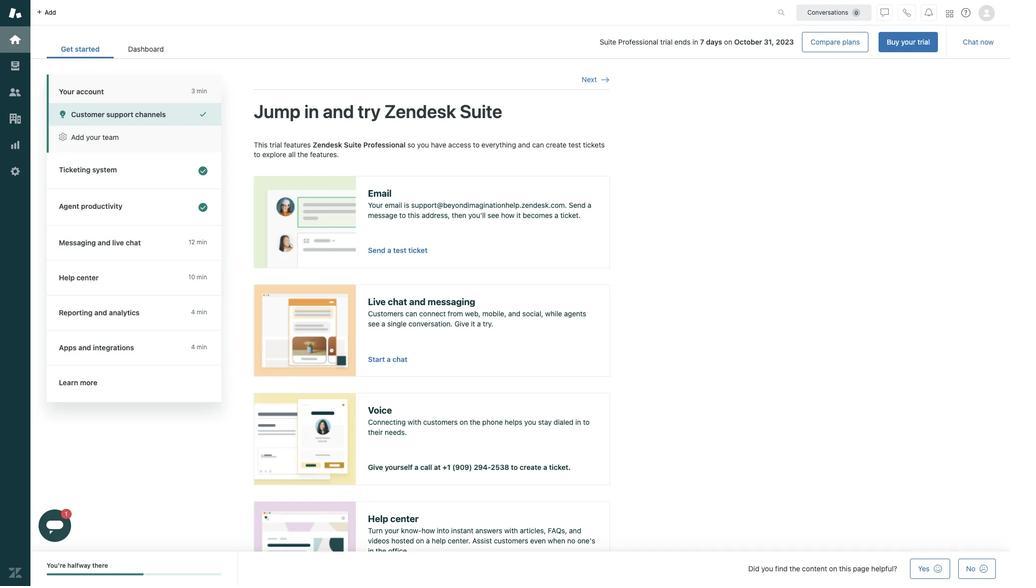 Task type: describe. For each thing, give the bounding box(es) containing it.
this trial features zendesk suite professional
[[254, 140, 406, 149]]

try.
[[483, 320, 493, 328]]

zendesk products image
[[946, 10, 954, 17]]

0 horizontal spatial give
[[368, 464, 383, 472]]

your account
[[59, 87, 104, 96]]

the inside help center turn your know-how into instant answers with articles, faqs, and videos hosted on a help center. assist customers even when no one's in the office.
[[376, 547, 386, 556]]

create inside so you have access to everything and can create test tickets to explore all the features.
[[546, 140, 567, 149]]

so
[[408, 140, 415, 149]]

voice connecting with customers on the phone helps you stay dialed in to their needs.
[[368, 406, 590, 437]]

10 min
[[188, 274, 207, 281]]

zendesk inside content-title region
[[385, 101, 456, 123]]

you're
[[47, 563, 66, 570]]

4 min for integrations
[[191, 344, 207, 351]]

customer support channels
[[71, 110, 166, 119]]

then
[[452, 211, 467, 220]]

example of email conversation inside of the ticketing system and the customer is asking the agent about reimbursement policy. image
[[254, 177, 356, 268]]

did
[[749, 565, 760, 574]]

1 vertical spatial ticket.
[[549, 464, 571, 472]]

suite professional trial ends in 7 days on october 31, 2023
[[600, 38, 794, 46]]

next
[[582, 75, 597, 84]]

your for buy
[[902, 38, 916, 46]]

ticketing system button
[[47, 153, 219, 189]]

messaging
[[59, 239, 96, 247]]

no
[[567, 537, 576, 546]]

ticketing system
[[59, 166, 117, 174]]

social,
[[523, 310, 543, 319]]

+1
[[443, 464, 451, 472]]

single
[[387, 320, 407, 328]]

main element
[[0, 0, 30, 587]]

so you have access to everything and can create test tickets to explore all the features.
[[254, 140, 605, 159]]

the inside voice connecting with customers on the phone helps you stay dialed in to their needs.
[[470, 419, 481, 427]]

ends
[[675, 38, 691, 46]]

to right access
[[473, 140, 480, 149]]

messaging
[[428, 297, 475, 308]]

the right the find
[[790, 565, 800, 574]]

help for help center turn your know-how into instant answers with articles, faqs, and videos hosted on a help center. assist customers even when no one's in the office.
[[368, 514, 388, 525]]

min for apps and integrations
[[197, 344, 207, 351]]

conversations
[[808, 8, 849, 16]]

customers inside help center turn your know-how into instant answers with articles, faqs, and videos hosted on a help center. assist customers even when no one's in the office.
[[494, 537, 529, 546]]

with inside help center turn your know-how into instant answers with articles, faqs, and videos hosted on a help center. assist customers even when no one's in the office.
[[504, 527, 518, 536]]

trial for professional
[[660, 38, 673, 46]]

features
[[284, 140, 311, 149]]

center.
[[448, 537, 471, 546]]

customer
[[71, 110, 105, 119]]

and up connect
[[409, 297, 426, 308]]

live
[[112, 239, 124, 247]]

live chat and messaging customers can connect from web, mobile, and social, while agents see a single conversation. give it a try.
[[368, 297, 586, 328]]

conversations button
[[797, 4, 872, 21]]

from
[[448, 310, 463, 319]]

customers inside voice connecting with customers on the phone helps you stay dialed in to their needs.
[[423, 419, 458, 427]]

progress bar image
[[47, 574, 144, 577]]

jump
[[254, 101, 301, 123]]

videos
[[368, 537, 390, 546]]

progress-bar progress bar
[[47, 574, 221, 577]]

agent productivity
[[59, 202, 122, 211]]

with inside voice connecting with customers on the phone helps you stay dialed in to their needs.
[[408, 419, 422, 427]]

1 vertical spatial zendesk
[[313, 140, 342, 149]]

chat now button
[[955, 32, 1002, 52]]

content-title region
[[254, 100, 609, 124]]

chat now
[[963, 38, 994, 46]]

help for help center
[[59, 274, 75, 282]]

know-
[[401, 527, 422, 536]]

section containing suite professional trial ends in
[[186, 32, 938, 52]]

example of a help center article. image
[[254, 503, 356, 587]]

analytics
[[109, 309, 140, 317]]

buy your trial
[[887, 38, 930, 46]]

3 min
[[191, 87, 207, 95]]

example of how the agent accepts an incoming phone call as well as how to log the details of the call. image
[[254, 394, 356, 485]]

your for add
[[86, 133, 101, 142]]

help
[[432, 537, 446, 546]]

office.
[[388, 547, 409, 556]]

when
[[548, 537, 566, 546]]

3
[[191, 87, 195, 95]]

did you find the content on this page helpful?
[[749, 565, 898, 574]]

how inside email your email is support@beyondimaginationhelp.zendesk.com. send a message to this address, then you'll see how it becomes a ticket.
[[501, 211, 515, 220]]

start a chat
[[368, 356, 408, 364]]

agent productivity button
[[47, 189, 219, 225]]

professional inside section
[[618, 38, 659, 46]]

helpful?
[[872, 565, 898, 574]]

can inside live chat and messaging customers can connect from web, mobile, and social, while agents see a single conversation. give it a try.
[[406, 310, 417, 319]]

send inside email your email is support@beyondimaginationhelp.zendesk.com. send a message to this address, then you'll see how it becomes a ticket.
[[569, 201, 586, 210]]

your account heading
[[47, 75, 221, 103]]

chat inside live chat and messaging customers can connect from web, mobile, and social, while agents see a single conversation. give it a try.
[[388, 297, 407, 308]]

october
[[734, 38, 762, 46]]

email your email is support@beyondimaginationhelp.zendesk.com. send a message to this address, then you'll see how it becomes a ticket.
[[368, 188, 592, 220]]

0 horizontal spatial create
[[520, 464, 542, 472]]

tab list containing get started
[[47, 40, 178, 58]]

0 horizontal spatial send
[[368, 246, 386, 255]]

apps and integrations
[[59, 344, 134, 352]]

and left live
[[98, 239, 110, 247]]

needs.
[[385, 429, 407, 437]]

access
[[448, 140, 471, 149]]

learn
[[59, 379, 78, 387]]

admin image
[[9, 165, 22, 178]]

messaging and live chat
[[59, 239, 141, 247]]

voice
[[368, 406, 392, 416]]

find
[[775, 565, 788, 574]]

page
[[853, 565, 870, 574]]

12
[[189, 239, 195, 246]]

a inside button
[[387, 356, 391, 364]]

0 vertical spatial chat
[[126, 239, 141, 247]]

plans
[[843, 38, 860, 46]]

add your team button
[[49, 126, 221, 149]]

you for did
[[762, 565, 773, 574]]

yourself
[[385, 464, 413, 472]]

4 for reporting and analytics
[[191, 309, 195, 316]]

send a test ticket link
[[368, 246, 428, 255]]

31,
[[764, 38, 774, 46]]

2538
[[491, 464, 509, 472]]

try
[[358, 101, 381, 123]]

add
[[71, 133, 84, 142]]

trial inside region
[[270, 140, 282, 149]]

get started
[[61, 45, 100, 53]]

and right 'apps'
[[78, 344, 91, 352]]

in inside section
[[693, 38, 698, 46]]

see inside live chat and messaging customers can connect from web, mobile, and social, while agents see a single conversation. give it a try.
[[368, 320, 380, 328]]

center for help center
[[77, 274, 99, 282]]

jump in and try zendesk suite
[[254, 101, 502, 123]]

productivity
[[81, 202, 122, 211]]

min for help center
[[197, 274, 207, 281]]

all
[[288, 150, 296, 159]]

support@beyondimaginationhelp.zendesk.com.
[[411, 201, 567, 210]]

a inside help center turn your know-how into instant answers with articles, faqs, and videos hosted on a help center. assist customers even when no one's in the office.
[[426, 537, 430, 546]]

chat inside start a chat button
[[393, 356, 408, 364]]

agent
[[59, 202, 79, 211]]

2023
[[776, 38, 794, 46]]

on inside section
[[724, 38, 733, 46]]

live
[[368, 297, 386, 308]]

min for your account
[[197, 87, 207, 95]]

1 vertical spatial test
[[393, 246, 407, 255]]

content
[[802, 565, 827, 574]]

hosted
[[392, 537, 414, 546]]

in inside content-title region
[[304, 101, 319, 123]]

get help image
[[962, 8, 971, 17]]

get started image
[[9, 33, 22, 46]]

center for help center turn your know-how into instant answers with articles, faqs, and videos hosted on a help center. assist customers even when no one's in the office.
[[391, 514, 419, 525]]

(909)
[[453, 464, 472, 472]]

you're halfway there
[[47, 563, 108, 570]]

tickets
[[583, 140, 605, 149]]

this inside email your email is support@beyondimaginationhelp.zendesk.com. send a message to this address, then you'll see how it becomes a ticket.
[[408, 211, 420, 220]]

it inside live chat and messaging customers can connect from web, mobile, and social, while agents see a single conversation. give it a try.
[[471, 320, 475, 328]]

add button
[[30, 0, 62, 25]]

start
[[368, 356, 385, 364]]

you for so
[[417, 140, 429, 149]]

phone
[[482, 419, 503, 427]]



Task type: vqa. For each thing, say whether or not it's contained in the screenshot.
ASSIST
yes



Task type: locate. For each thing, give the bounding box(es) containing it.
more
[[80, 379, 97, 387]]

1 vertical spatial center
[[391, 514, 419, 525]]

2 4 min from the top
[[191, 344, 207, 351]]

halfway
[[67, 563, 91, 570]]

zendesk image
[[9, 567, 22, 580]]

1 horizontal spatial customers
[[494, 537, 529, 546]]

2 min from the top
[[197, 239, 207, 246]]

give inside live chat and messaging customers can connect from web, mobile, and social, while agents see a single conversation. give it a try.
[[455, 320, 469, 328]]

suite down the try
[[344, 140, 362, 149]]

test left ticket
[[393, 246, 407, 255]]

can inside so you have access to everything and can create test tickets to explore all the features.
[[532, 140, 544, 149]]

no
[[967, 565, 976, 574]]

help up the reporting
[[59, 274, 75, 282]]

1 vertical spatial see
[[368, 320, 380, 328]]

1 vertical spatial this
[[840, 565, 851, 574]]

see inside email your email is support@beyondimaginationhelp.zendesk.com. send a message to this address, then you'll see how it becomes a ticket.
[[488, 211, 499, 220]]

and left analytics
[[94, 309, 107, 317]]

0 horizontal spatial how
[[422, 527, 435, 536]]

at
[[434, 464, 441, 472]]

7
[[700, 38, 705, 46]]

trial down notifications image
[[918, 38, 930, 46]]

1 horizontal spatial center
[[391, 514, 419, 525]]

is
[[404, 201, 409, 210]]

your up the message
[[368, 201, 383, 210]]

suite inside section
[[600, 38, 617, 46]]

1 vertical spatial create
[[520, 464, 542, 472]]

mobile,
[[483, 310, 506, 319]]

integrations
[[93, 344, 134, 352]]

organizations image
[[9, 112, 22, 125]]

section
[[186, 32, 938, 52]]

zendesk support image
[[9, 7, 22, 20]]

0 vertical spatial how
[[501, 211, 515, 220]]

button displays agent's chat status as invisible. image
[[881, 8, 889, 17]]

instant
[[451, 527, 474, 536]]

it down web,
[[471, 320, 475, 328]]

1 vertical spatial you
[[525, 419, 536, 427]]

professional left ends
[[618, 38, 659, 46]]

1 4 min from the top
[[191, 309, 207, 316]]

customers down articles,
[[494, 537, 529, 546]]

you
[[417, 140, 429, 149], [525, 419, 536, 427], [762, 565, 773, 574]]

1 horizontal spatial help
[[368, 514, 388, 525]]

on inside help center turn your know-how into instant answers with articles, faqs, and videos hosted on a help center. assist customers even when no one's in the office.
[[416, 537, 424, 546]]

0 vertical spatial professional
[[618, 38, 659, 46]]

test inside so you have access to everything and can create test tickets to explore all the features.
[[569, 140, 581, 149]]

channels
[[135, 110, 166, 119]]

in right the dialed
[[576, 419, 581, 427]]

center down 'messaging'
[[77, 274, 99, 282]]

have
[[431, 140, 447, 149]]

account
[[76, 87, 104, 96]]

1 vertical spatial give
[[368, 464, 383, 472]]

test
[[569, 140, 581, 149], [393, 246, 407, 255]]

region containing email
[[254, 140, 610, 587]]

and left social,
[[508, 310, 521, 319]]

1 horizontal spatial how
[[501, 211, 515, 220]]

professional inside region
[[363, 140, 406, 149]]

how down the support@beyondimaginationhelp.zendesk.com.
[[501, 211, 515, 220]]

test left tickets
[[569, 140, 581, 149]]

1 vertical spatial with
[[504, 527, 518, 536]]

help up 'turn'
[[368, 514, 388, 525]]

0 vertical spatial send
[[569, 201, 586, 210]]

0 horizontal spatial can
[[406, 310, 417, 319]]

can
[[532, 140, 544, 149], [406, 310, 417, 319]]

10
[[188, 274, 195, 281]]

you right did
[[762, 565, 773, 574]]

center up know-
[[391, 514, 419, 525]]

1 horizontal spatial create
[[546, 140, 567, 149]]

this
[[408, 211, 420, 220], [840, 565, 851, 574]]

you inside so you have access to everything and can create test tickets to explore all the features.
[[417, 140, 429, 149]]

0 horizontal spatial this
[[408, 211, 420, 220]]

to inside email your email is support@beyondimaginationhelp.zendesk.com. send a message to this address, then you'll see how it becomes a ticket.
[[399, 211, 406, 220]]

the left phone
[[470, 419, 481, 427]]

2 vertical spatial you
[[762, 565, 773, 574]]

the down videos
[[376, 547, 386, 556]]

2 vertical spatial chat
[[393, 356, 408, 364]]

0 vertical spatial your
[[902, 38, 916, 46]]

0 horizontal spatial trial
[[270, 140, 282, 149]]

0 horizontal spatial professional
[[363, 140, 406, 149]]

no button
[[958, 560, 996, 580]]

how inside help center turn your know-how into instant answers with articles, faqs, and videos hosted on a help center. assist customers even when no one's in the office.
[[422, 527, 435, 536]]

connecting
[[368, 419, 406, 427]]

how up help
[[422, 527, 435, 536]]

notifications image
[[925, 8, 933, 17]]

trial for your
[[918, 38, 930, 46]]

chat right live
[[126, 239, 141, 247]]

ticket
[[408, 246, 428, 255]]

0 vertical spatial it
[[517, 211, 521, 220]]

1 vertical spatial chat
[[388, 297, 407, 308]]

helps
[[505, 419, 523, 427]]

0 horizontal spatial your
[[59, 87, 74, 96]]

reporting image
[[9, 139, 22, 152]]

1 horizontal spatial your
[[385, 527, 399, 536]]

your right the add
[[86, 133, 101, 142]]

center inside help center turn your know-how into instant answers with articles, faqs, and videos hosted on a help center. assist customers even when no one's in the office.
[[391, 514, 419, 525]]

on right 'days'
[[724, 38, 733, 46]]

1 vertical spatial 4 min
[[191, 344, 207, 351]]

0 vertical spatial create
[[546, 140, 567, 149]]

buy
[[887, 38, 900, 46]]

0 horizontal spatial suite
[[344, 140, 362, 149]]

help center turn your know-how into instant answers with articles, faqs, and videos hosted on a help center. assist customers even when no one's in the office.
[[368, 514, 595, 556]]

chat right start
[[393, 356, 408, 364]]

0 horizontal spatial zendesk
[[313, 140, 342, 149]]

dashboard
[[128, 45, 164, 53]]

and inside content-title region
[[323, 101, 354, 123]]

0 vertical spatial 4
[[191, 309, 195, 316]]

features.
[[310, 150, 339, 159]]

trial inside button
[[918, 38, 930, 46]]

0 horizontal spatial center
[[77, 274, 99, 282]]

and up "no" at the right
[[569, 527, 581, 536]]

in
[[693, 38, 698, 46], [304, 101, 319, 123], [576, 419, 581, 427], [368, 547, 374, 556]]

4 min for analytics
[[191, 309, 207, 316]]

and inside so you have access to everything and can create test tickets to explore all the features.
[[518, 140, 530, 149]]

0 vertical spatial zendesk
[[385, 101, 456, 123]]

you inside voice connecting with customers on the phone helps you stay dialed in to their needs.
[[525, 419, 536, 427]]

0 vertical spatial with
[[408, 419, 422, 427]]

send
[[569, 201, 586, 210], [368, 246, 386, 255]]

1 vertical spatial your
[[368, 201, 383, 210]]

next button
[[582, 75, 609, 84]]

reporting and analytics
[[59, 309, 140, 317]]

in left 7
[[693, 38, 698, 46]]

October 31, 2023 text field
[[734, 38, 794, 46]]

can up single
[[406, 310, 417, 319]]

while
[[545, 310, 562, 319]]

1 horizontal spatial send
[[569, 201, 586, 210]]

system
[[92, 166, 117, 174]]

0 vertical spatial see
[[488, 211, 499, 220]]

on inside voice connecting with customers on the phone helps you stay dialed in to their needs.
[[460, 419, 468, 427]]

0 horizontal spatial your
[[86, 133, 101, 142]]

faqs,
[[548, 527, 567, 536]]

customers image
[[9, 86, 22, 99]]

0 vertical spatial help
[[59, 274, 75, 282]]

min inside your account heading
[[197, 87, 207, 95]]

ticket. down the dialed
[[549, 464, 571, 472]]

0 vertical spatial you
[[417, 140, 429, 149]]

this down is
[[408, 211, 420, 220]]

1 vertical spatial help
[[368, 514, 388, 525]]

1 vertical spatial can
[[406, 310, 417, 319]]

0 horizontal spatial see
[[368, 320, 380, 328]]

see down customers
[[368, 320, 380, 328]]

you left stay
[[525, 419, 536, 427]]

ticket. inside email your email is support@beyondimaginationhelp.zendesk.com. send a message to this address, then you'll see how it becomes a ticket.
[[561, 211, 581, 220]]

call
[[420, 464, 432, 472]]

help center
[[59, 274, 99, 282]]

create right 2538
[[520, 464, 542, 472]]

min
[[197, 87, 207, 95], [197, 239, 207, 246], [197, 274, 207, 281], [197, 309, 207, 316], [197, 344, 207, 351]]

0 horizontal spatial it
[[471, 320, 475, 328]]

region
[[254, 140, 610, 587]]

suite inside content-title region
[[460, 101, 502, 123]]

4 for apps and integrations
[[191, 344, 195, 351]]

with left articles,
[[504, 527, 518, 536]]

2 horizontal spatial suite
[[600, 38, 617, 46]]

your
[[59, 87, 74, 96], [368, 201, 383, 210]]

start a chat button
[[368, 355, 408, 364]]

ticketing
[[59, 166, 90, 174]]

in right jump
[[304, 101, 319, 123]]

trial left ends
[[660, 38, 673, 46]]

your left account
[[59, 87, 74, 96]]

one's
[[578, 537, 595, 546]]

it inside email your email is support@beyondimaginationhelp.zendesk.com. send a message to this address, then you'll see how it becomes a ticket.
[[517, 211, 521, 220]]

1 horizontal spatial give
[[455, 320, 469, 328]]

2 4 from the top
[[191, 344, 195, 351]]

compare plans button
[[802, 32, 869, 52]]

team
[[102, 133, 119, 142]]

1 horizontal spatial suite
[[460, 101, 502, 123]]

ticket. right 'becomes'
[[561, 211, 581, 220]]

dialed
[[554, 419, 574, 427]]

with right connecting
[[408, 419, 422, 427]]

suite up everything
[[460, 101, 502, 123]]

give
[[455, 320, 469, 328], [368, 464, 383, 472]]

1 vertical spatial customers
[[494, 537, 529, 546]]

everything
[[482, 140, 516, 149]]

and right everything
[[518, 140, 530, 149]]

you'll
[[469, 211, 486, 220]]

your right buy
[[902, 38, 916, 46]]

explore
[[262, 150, 287, 159]]

footer
[[30, 552, 1010, 587]]

2 horizontal spatial you
[[762, 565, 773, 574]]

0 vertical spatial test
[[569, 140, 581, 149]]

turn
[[368, 527, 383, 536]]

zendesk up features.
[[313, 140, 342, 149]]

0 vertical spatial 4 min
[[191, 309, 207, 316]]

this left page in the bottom right of the page
[[840, 565, 851, 574]]

2 horizontal spatial your
[[902, 38, 916, 46]]

your inside heading
[[59, 87, 74, 96]]

it left 'becomes'
[[517, 211, 521, 220]]

1 horizontal spatial your
[[368, 201, 383, 210]]

on left phone
[[460, 419, 468, 427]]

1 vertical spatial professional
[[363, 140, 406, 149]]

chat up customers
[[388, 297, 407, 308]]

1 vertical spatial how
[[422, 527, 435, 536]]

1 horizontal spatial see
[[488, 211, 499, 220]]

4
[[191, 309, 195, 316], [191, 344, 195, 351]]

0 vertical spatial can
[[532, 140, 544, 149]]

and left the try
[[323, 101, 354, 123]]

customers up at at the left of the page
[[423, 419, 458, 427]]

tab list
[[47, 40, 178, 58]]

min for messaging and live chat
[[197, 239, 207, 246]]

this
[[254, 140, 268, 149]]

suite inside region
[[344, 140, 362, 149]]

on right content
[[829, 565, 838, 574]]

1 horizontal spatial it
[[517, 211, 521, 220]]

in down videos
[[368, 547, 374, 556]]

add
[[45, 8, 56, 16]]

the
[[298, 150, 308, 159], [470, 419, 481, 427], [376, 547, 386, 556], [790, 565, 800, 574]]

1 horizontal spatial this
[[840, 565, 851, 574]]

your up hosted
[[385, 527, 399, 536]]

1 horizontal spatial trial
[[660, 38, 673, 46]]

days
[[706, 38, 722, 46]]

answers
[[476, 527, 503, 536]]

the inside so you have access to everything and can create test tickets to explore all the features.
[[298, 150, 308, 159]]

0 vertical spatial center
[[77, 274, 99, 282]]

email
[[385, 201, 402, 210]]

1 vertical spatial send
[[368, 246, 386, 255]]

suite up next button
[[600, 38, 617, 46]]

0 horizontal spatial customers
[[423, 419, 458, 427]]

0 horizontal spatial help
[[59, 274, 75, 282]]

help
[[59, 274, 75, 282], [368, 514, 388, 525]]

give down from
[[455, 320, 469, 328]]

1 min from the top
[[197, 87, 207, 95]]

see down the support@beyondimaginationhelp.zendesk.com.
[[488, 211, 499, 220]]

1 vertical spatial suite
[[460, 101, 502, 123]]

to right 2538
[[511, 464, 518, 472]]

in inside help center turn your know-how into instant answers with articles, faqs, and videos hosted on a help center. assist customers even when no one's in the office.
[[368, 547, 374, 556]]

0 horizontal spatial with
[[408, 419, 422, 427]]

trial up explore
[[270, 140, 282, 149]]

conversation.
[[409, 320, 453, 328]]

1 vertical spatial it
[[471, 320, 475, 328]]

the right all
[[298, 150, 308, 159]]

3 min from the top
[[197, 274, 207, 281]]

support
[[106, 110, 133, 119]]

assist
[[472, 537, 492, 546]]

address,
[[422, 211, 450, 220]]

web,
[[465, 310, 481, 319]]

started
[[75, 45, 100, 53]]

and inside help center turn your know-how into instant answers with articles, faqs, and videos hosted on a help center. assist customers even when no one's in the office.
[[569, 527, 581, 536]]

create left tickets
[[546, 140, 567, 149]]

on down know-
[[416, 537, 424, 546]]

0 vertical spatial ticket.
[[561, 211, 581, 220]]

1 horizontal spatial you
[[525, 419, 536, 427]]

2 horizontal spatial trial
[[918, 38, 930, 46]]

0 vertical spatial give
[[455, 320, 469, 328]]

help inside help center turn your know-how into instant answers with articles, faqs, and videos hosted on a help center. assist customers even when no one's in the office.
[[368, 514, 388, 525]]

1 4 from the top
[[191, 309, 195, 316]]

professional left so
[[363, 140, 406, 149]]

your inside help center turn your know-how into instant answers with articles, faqs, and videos hosted on a help center. assist customers even when no one's in the office.
[[385, 527, 399, 536]]

to inside voice connecting with customers on the phone helps you stay dialed in to their needs.
[[583, 419, 590, 427]]

a
[[588, 201, 592, 210], [555, 211, 559, 220], [387, 246, 391, 255], [382, 320, 386, 328], [477, 320, 481, 328], [387, 356, 391, 364], [415, 464, 419, 472], [543, 464, 547, 472], [426, 537, 430, 546]]

0 horizontal spatial you
[[417, 140, 429, 149]]

0 vertical spatial this
[[408, 211, 420, 220]]

0 vertical spatial your
[[59, 87, 74, 96]]

compare
[[811, 38, 841, 46]]

0 horizontal spatial test
[[393, 246, 407, 255]]

agents
[[564, 310, 586, 319]]

footer containing did you find the content on this page helpful?
[[30, 552, 1010, 587]]

1 horizontal spatial zendesk
[[385, 101, 456, 123]]

example of conversation inside of messaging and the customer is asking the agent about changing the size of the retail order. image
[[254, 285, 356, 377]]

1 horizontal spatial professional
[[618, 38, 659, 46]]

0 vertical spatial customers
[[423, 419, 458, 427]]

customers
[[368, 310, 404, 319]]

to down is
[[399, 211, 406, 220]]

dashboard tab
[[114, 40, 178, 58]]

1 horizontal spatial test
[[569, 140, 581, 149]]

4 min
[[191, 309, 207, 316], [191, 344, 207, 351]]

views image
[[9, 59, 22, 73]]

to down this
[[254, 150, 260, 159]]

on inside footer
[[829, 565, 838, 574]]

you right so
[[417, 140, 429, 149]]

can right everything
[[532, 140, 544, 149]]

min for reporting and analytics
[[197, 309, 207, 316]]

zendesk up so
[[385, 101, 456, 123]]

1 vertical spatial 4
[[191, 344, 195, 351]]

5 min from the top
[[197, 344, 207, 351]]

2 vertical spatial suite
[[344, 140, 362, 149]]

give left yourself
[[368, 464, 383, 472]]

2 vertical spatial your
[[385, 527, 399, 536]]

in inside voice connecting with customers on the phone helps you stay dialed in to their needs.
[[576, 419, 581, 427]]

your inside email your email is support@beyondimaginationhelp.zendesk.com. send a message to this address, then you'll see how it becomes a ticket.
[[368, 201, 383, 210]]

4 min from the top
[[197, 309, 207, 316]]

1 horizontal spatial with
[[504, 527, 518, 536]]

to right the dialed
[[583, 419, 590, 427]]

1 vertical spatial your
[[86, 133, 101, 142]]

1 horizontal spatial can
[[532, 140, 544, 149]]

0 vertical spatial suite
[[600, 38, 617, 46]]



